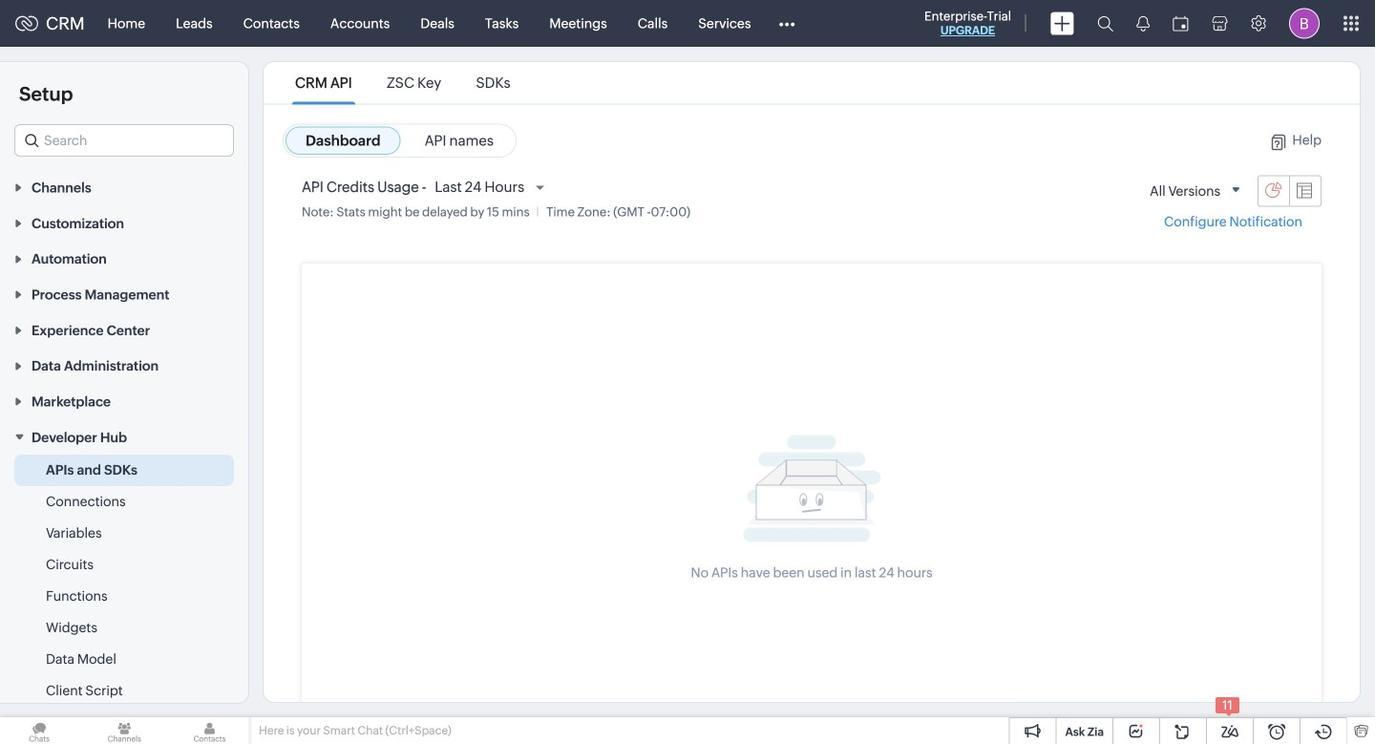 Task type: vqa. For each thing, say whether or not it's contained in the screenshot.
accounts
no



Task type: locate. For each thing, give the bounding box(es) containing it.
search element
[[1086, 0, 1126, 47]]

signals image
[[1137, 15, 1150, 32]]

calendar image
[[1173, 16, 1190, 31]]

none field search
[[14, 124, 234, 157]]

None field
[[14, 124, 234, 157], [1143, 175, 1251, 208], [1143, 175, 1251, 208]]

create menu element
[[1040, 0, 1086, 46]]

chats image
[[0, 718, 79, 744]]

signals element
[[1126, 0, 1162, 47]]

list
[[278, 62, 528, 104]]

region
[[0, 455, 248, 707]]

profile element
[[1278, 0, 1332, 46]]



Task type: describe. For each thing, give the bounding box(es) containing it.
Search text field
[[15, 125, 233, 156]]

channels image
[[85, 718, 164, 744]]

logo image
[[15, 16, 38, 31]]

create menu image
[[1051, 12, 1075, 35]]

profile image
[[1290, 8, 1321, 39]]

contacts image
[[170, 718, 249, 744]]

search image
[[1098, 15, 1114, 32]]

Other Modules field
[[767, 8, 808, 39]]



